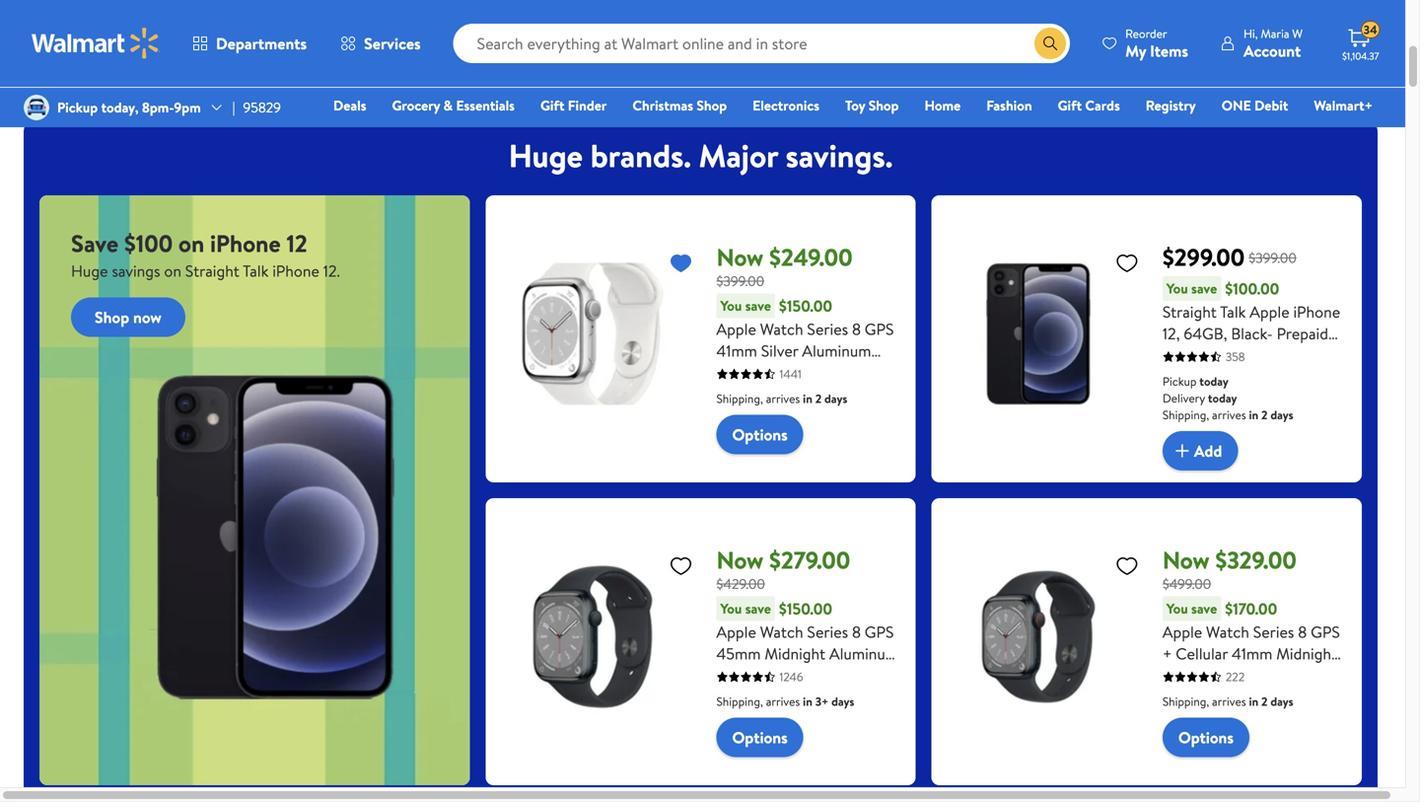 Task type: describe. For each thing, give the bounding box(es) containing it.
3+
[[816, 693, 829, 710]]

arrives inside pickup today delivery today shipping, arrives in 2 days
[[1213, 407, 1247, 423]]

$329.00
[[1216, 544, 1297, 577]]

save for now $279.00
[[746, 599, 771, 618]]

band inside now $329.00 $499.00 you save $170.00 apple watch series 8 gps + cellular 41mm midnight aluminum case with midnight sport band - s/m
[[1269, 686, 1304, 708]]

$249.00
[[770, 241, 853, 274]]

electronics link
[[744, 95, 829, 116]]

8pm-
[[142, 98, 174, 117]]

now for now $249.00
[[717, 241, 764, 274]]

save $100 on iphone 12 huge savings on straight talk iphone 12.
[[71, 227, 340, 282]]

case inside now $329.00 $499.00 you save $170.00 apple watch series 8 gps + cellular 41mm midnight aluminum case with midnight sport band - s/m
[[1236, 665, 1269, 686]]

gift finder
[[541, 96, 607, 115]]

christmas shop
[[633, 96, 727, 115]]

$299.00
[[1163, 241, 1245, 274]]

12
[[287, 227, 308, 260]]

christmas
[[633, 96, 694, 115]]

days for now $249.00
[[825, 390, 848, 407]]

apple for now $329.00
[[1163, 621, 1203, 643]]

electronics
[[753, 96, 820, 115]]

+
[[1163, 643, 1173, 665]]

$1,104.37
[[1343, 49, 1380, 63]]

| 95829
[[233, 98, 281, 117]]

wearable
[[415, 49, 471, 69]]

add to favorites list, apple watch series 8 gps 45mm midnight aluminum case with midnight sport band - m/l image
[[669, 554, 693, 578]]

$100
[[124, 227, 173, 260]]

$299.00 $399.00
[[1163, 241, 1297, 274]]

grocery
[[392, 96, 440, 115]]

departments
[[216, 33, 307, 54]]

cell phone accessories image
[[541, 0, 612, 44]]

home
[[925, 96, 961, 115]]

registry
[[1146, 96, 1196, 115]]

shop now
[[95, 306, 162, 328]]

series for now $279.00
[[807, 621, 849, 643]]

8 for now $329.00
[[1299, 621, 1308, 643]]

41mm inside now $249.00 $399.00 you save $150.00 apple watch series 8 gps 41mm silver aluminum case with white sport band - s/m
[[717, 340, 758, 362]]

my
[[1126, 40, 1147, 62]]

Search search field
[[453, 24, 1071, 63]]

walmart image
[[32, 28, 160, 59]]

$100.00
[[1226, 278, 1280, 300]]

arrives for now $329.00
[[1213, 693, 1247, 710]]

services button
[[324, 20, 438, 67]]

aluminum inside now $329.00 $499.00 you save $170.00 apple watch series 8 gps + cellular 41mm midnight aluminum case with midnight sport band - s/m
[[1163, 665, 1232, 686]]

add button
[[1163, 431, 1239, 471]]

wearable tech
[[415, 49, 500, 69]]

one debit
[[1222, 96, 1289, 115]]

all
[[96, 49, 109, 69]]

add to cart image
[[1171, 439, 1195, 463]]

2 for now $329.00
[[1262, 693, 1268, 710]]

gift for gift finder
[[541, 96, 565, 115]]

with for $249.00
[[754, 362, 783, 383]]

one debit link
[[1213, 95, 1298, 116]]

- inside now $329.00 $499.00 you save $170.00 apple watch series 8 gps + cellular 41mm midnight aluminum case with midnight sport band - s/m
[[1308, 686, 1314, 708]]

pickup for pickup today, 8pm-9pm
[[57, 98, 98, 117]]

on right $100
[[178, 227, 204, 260]]

midnight up 1246
[[765, 643, 826, 665]]

options link for $329.00
[[1163, 718, 1250, 757]]

toy shop
[[846, 96, 899, 115]]

shop right christmas
[[697, 96, 727, 115]]

in inside pickup today delivery today shipping, arrives in 2 days
[[1250, 407, 1259, 423]]

45mm
[[717, 643, 761, 665]]

|
[[233, 98, 235, 117]]

2 for now $249.00
[[816, 390, 822, 407]]

savings.
[[786, 134, 893, 178]]

cell phone accessories link
[[525, 0, 627, 84]]

41mm inside now $329.00 $499.00 you save $170.00 apple watch series 8 gps + cellular 41mm midnight aluminum case with midnight sport band - s/m
[[1232, 643, 1273, 665]]

wearable tech link
[[406, 0, 509, 70]]

cell phones image
[[304, 0, 375, 44]]

tech for wearable
[[474, 49, 500, 69]]

iphone left 12
[[210, 227, 281, 260]]

debit
[[1255, 96, 1289, 115]]

shop now button
[[71, 298, 185, 337]]

gps for now $329.00
[[1311, 621, 1341, 643]]

options for $279.00
[[733, 727, 788, 748]]

[locked
[[1250, 344, 1304, 366]]

$399.00 inside $299.00 $399.00
[[1249, 248, 1297, 267]]

iphone left the 12.
[[273, 260, 320, 282]]

s/m inside now $329.00 $499.00 you save $170.00 apple watch series 8 gps + cellular 41mm midnight aluminum case with midnight sport band - s/m
[[1317, 686, 1345, 708]]

8 for now $249.00
[[852, 318, 861, 340]]

now for now $329.00
[[1163, 544, 1210, 577]]

options link for $249.00
[[717, 415, 804, 454]]

hi,
[[1244, 25, 1258, 42]]

iphone inside you save $100.00 straight talk apple iphone 12, 64gb, black- prepaid smartphone [locked to straight talk]
[[1294, 301, 1341, 323]]

phones
[[331, 49, 374, 69]]

band for now $249.00
[[717, 383, 751, 405]]

arrives for now $279.00
[[766, 693, 800, 710]]

midnight down the cellular
[[1163, 686, 1224, 708]]

walmart+
[[1315, 96, 1373, 115]]

one
[[1222, 96, 1252, 115]]

ready, set, gift! image
[[67, 0, 138, 44]]

apple for now $249.00
[[717, 318, 757, 340]]

cards
[[1086, 96, 1121, 115]]

deals for shop all deals
[[112, 49, 143, 69]]

today,
[[101, 98, 139, 117]]

12.
[[323, 260, 340, 282]]

shop right the toy
[[869, 96, 899, 115]]

walmart+ link
[[1306, 95, 1382, 116]]

reorder my items
[[1126, 25, 1189, 62]]

deals for all tech deals
[[230, 49, 261, 69]]

save for now $249.00
[[746, 296, 771, 315]]

save inside you save $100.00 straight talk apple iphone 12, 64gb, black- prepaid smartphone [locked to straight talk]
[[1192, 279, 1218, 298]]

straight inside save $100 on iphone 12 huge savings on straight talk iphone 12.
[[185, 260, 240, 282]]

major
[[699, 134, 778, 178]]

$170.00
[[1226, 598, 1278, 620]]

34
[[1364, 21, 1378, 38]]

now $249.00 $399.00 you save $150.00 apple watch series 8 gps 41mm silver aluminum case with white sport band - s/m
[[717, 241, 894, 405]]

pickup today, 8pm-9pm
[[57, 98, 201, 117]]

358
[[1226, 348, 1246, 365]]

christmas shop link
[[624, 95, 736, 116]]

fashion link
[[978, 95, 1041, 116]]

toy
[[846, 96, 866, 115]]

options for $249.00
[[733, 424, 788, 446]]

services
[[364, 33, 421, 54]]

pickup for pickup today delivery today shipping, arrives in 2 days
[[1163, 373, 1197, 390]]

you save $100.00 straight talk apple iphone 12, 64gb, black- prepaid smartphone [locked to straight talk]
[[1163, 278, 1341, 388]]

shipping, for now $279.00
[[717, 693, 763, 710]]

all
[[181, 49, 197, 69]]

series for now $249.00
[[807, 318, 849, 340]]

cell phones link
[[288, 0, 391, 70]]

on right "savings"
[[164, 260, 181, 282]]

222
[[1226, 669, 1245, 685]]

gift for gift cards
[[1058, 96, 1082, 115]]

&
[[444, 96, 453, 115]]

shipping, for now $249.00
[[717, 390, 763, 407]]

options for $329.00
[[1179, 727, 1234, 748]]

today down smartphone
[[1200, 373, 1229, 390]]

you inside you save $100.00 straight talk apple iphone 12, 64gb, black- prepaid smartphone [locked to straight talk]
[[1167, 279, 1189, 298]]

save
[[71, 227, 118, 260]]

registry link
[[1137, 95, 1205, 116]]



Task type: locate. For each thing, give the bounding box(es) containing it.
straight up smartphone
[[1163, 301, 1217, 323]]

2 inside pickup today delivery today shipping, arrives in 2 days
[[1262, 407, 1268, 423]]

$399.00 right remove from favorites list, apple watch series 8 gps 41mm silver aluminum case with white sport band - s/m image
[[717, 271, 765, 291]]

shipping, arrives in 2 days for $329.00
[[1163, 693, 1294, 710]]

1 deals from the left
[[112, 49, 143, 69]]

- for $279.00
[[755, 686, 761, 708]]

shop left now
[[95, 306, 129, 328]]

1 vertical spatial $150.00
[[779, 598, 833, 620]]

0 vertical spatial s/m
[[765, 383, 792, 405]]

smartphone
[[1163, 344, 1247, 366]]

remove from favorites list, apple watch series 8 gps 41mm silver aluminum case with white sport band - s/m image
[[669, 251, 693, 275]]

apple down $499.00
[[1163, 621, 1203, 643]]

band inside now $279.00 $429.00 you save $150.00 apple watch series 8 gps 45mm midnight aluminum case with midnight sport band - m/l
[[717, 686, 751, 708]]

watch for $329.00
[[1207, 621, 1250, 643]]

watch inside now $329.00 $499.00 you save $170.00 apple watch series 8 gps + cellular 41mm midnight aluminum case with midnight sport band - s/m
[[1207, 621, 1250, 643]]

days down $170.00
[[1271, 693, 1294, 710]]

1 horizontal spatial shipping, arrives in 2 days
[[1163, 693, 1294, 710]]

$399.00 inside now $249.00 $399.00 you save $150.00 apple watch series 8 gps 41mm silver aluminum case with white sport band - s/m
[[717, 271, 765, 291]]

now right add to favorites list, apple watch series 8 gps 45mm midnight aluminum case with midnight sport band - m/l image
[[717, 544, 764, 577]]

0 vertical spatial $399.00
[[1249, 248, 1297, 267]]

8 inside now $329.00 $499.00 you save $170.00 apple watch series 8 gps + cellular 41mm midnight aluminum case with midnight sport band - s/m
[[1299, 621, 1308, 643]]

cell phone accessories
[[542, 49, 610, 82]]

series inside now $249.00 $399.00 you save $150.00 apple watch series 8 gps 41mm silver aluminum case with white sport band - s/m
[[807, 318, 849, 340]]

save down $429.00
[[746, 599, 771, 618]]

in down the talk]
[[1250, 407, 1259, 423]]

shop all deals link
[[51, 0, 154, 70]]

band inside now $249.00 $399.00 you save $150.00 apple watch series 8 gps 41mm silver aluminum case with white sport band - s/m
[[717, 383, 751, 405]]

band
[[717, 383, 751, 405], [717, 686, 751, 708], [1269, 686, 1304, 708]]

shipping, for now $329.00
[[1163, 693, 1210, 710]]

sport
[[831, 362, 869, 383], [852, 665, 889, 686], [1228, 686, 1266, 708]]

case left m/l
[[717, 665, 750, 686]]

cell inside 'cell phones' link
[[304, 49, 328, 69]]

aluminum right silver at the right top of page
[[803, 340, 872, 362]]

today down the talk]
[[1208, 390, 1238, 407]]

0 horizontal spatial $399.00
[[717, 271, 765, 291]]

arrives down 1441
[[766, 390, 800, 407]]

add to favorites list, apple watch series 8 gps + cellular 41mm midnight aluminum case with midnight sport band - s/m image
[[1116, 554, 1139, 578]]

0 horizontal spatial gift
[[541, 96, 565, 115]]

with right 222
[[1273, 665, 1302, 686]]

straight up delivery
[[1163, 366, 1217, 388]]

case inside now $249.00 $399.00 you save $150.00 apple watch series 8 gps 41mm silver aluminum case with white sport band - s/m
[[717, 362, 750, 383]]

cell for cell phones
[[304, 49, 328, 69]]

41mm up 222
[[1232, 643, 1273, 665]]

watch for $249.00
[[760, 318, 804, 340]]

apple down $429.00
[[717, 621, 757, 643]]

gps
[[865, 318, 894, 340], [865, 621, 894, 643], [1311, 621, 1341, 643]]

aluminum down $170.00
[[1163, 665, 1232, 686]]

options link
[[717, 415, 804, 454], [717, 718, 804, 757], [1163, 718, 1250, 757]]

1 vertical spatial pickup
[[1163, 373, 1197, 390]]

in for now $249.00
[[803, 390, 813, 407]]

band for now $279.00
[[717, 686, 751, 708]]

2 down [locked
[[1262, 407, 1268, 423]]

deals inside the all tech deals "link"
[[230, 49, 261, 69]]

cell left "phone"
[[544, 49, 568, 69]]

deals link
[[325, 95, 375, 116]]

1 cell from the left
[[304, 49, 328, 69]]

huge down gift finder
[[509, 134, 583, 178]]

sport inside now $329.00 $499.00 you save $170.00 apple watch series 8 gps + cellular 41mm midnight aluminum case with midnight sport band - s/m
[[1228, 686, 1266, 708]]

2 down white
[[816, 390, 822, 407]]

shipping, down silver at the right top of page
[[717, 390, 763, 407]]

save
[[1192, 279, 1218, 298], [746, 296, 771, 315], [746, 599, 771, 618], [1192, 599, 1218, 618]]

now inside now $249.00 $399.00 you save $150.00 apple watch series 8 gps 41mm silver aluminum case with white sport band - s/m
[[717, 241, 764, 274]]

 image
[[24, 95, 49, 120]]

midnight
[[765, 643, 826, 665], [1277, 643, 1338, 665], [787, 665, 848, 686], [1163, 686, 1224, 708]]

Walmart Site-Wide search field
[[453, 24, 1071, 63]]

deals inside shop all deals link
[[112, 49, 143, 69]]

tech right the all
[[200, 49, 227, 69]]

now right add to favorites list, apple watch series 8 gps + cellular 41mm midnight aluminum case with midnight sport band - s/m image
[[1163, 544, 1210, 577]]

1 tech from the left
[[200, 49, 227, 69]]

1 horizontal spatial pickup
[[1163, 373, 1197, 390]]

shipping, left m/l
[[717, 693, 763, 710]]

you for now $249.00
[[721, 296, 742, 315]]

shipping, down the cellular
[[1163, 693, 1210, 710]]

w
[[1293, 25, 1303, 42]]

aluminum for $279.00
[[830, 643, 899, 665]]

1 horizontal spatial tech
[[474, 49, 500, 69]]

finder
[[568, 96, 607, 115]]

you for now $329.00
[[1167, 599, 1189, 618]]

account
[[1244, 40, 1302, 62]]

shipping, arrives in 2 days
[[717, 390, 848, 407], [1163, 693, 1294, 710]]

0 horizontal spatial shipping, arrives in 2 days
[[717, 390, 848, 407]]

cell for cell phone accessories
[[544, 49, 568, 69]]

2 deals from the left
[[230, 49, 261, 69]]

2 down $170.00
[[1262, 693, 1268, 710]]

pickup today delivery today shipping, arrives in 2 days
[[1163, 373, 1294, 423]]

$150.00 down '$279.00'
[[779, 598, 833, 620]]

now inside now $279.00 $429.00 you save $150.00 apple watch series 8 gps 45mm midnight aluminum case with midnight sport band - m/l
[[717, 544, 764, 577]]

sport right 1246
[[852, 665, 889, 686]]

apple for now $279.00
[[717, 621, 757, 643]]

1 horizontal spatial s/m
[[1317, 686, 1345, 708]]

with inside now $279.00 $429.00 you save $150.00 apple watch series 8 gps 45mm midnight aluminum case with midnight sport band - m/l
[[754, 665, 783, 686]]

aluminum inside now $279.00 $429.00 you save $150.00 apple watch series 8 gps 45mm midnight aluminum case with midnight sport band - m/l
[[830, 643, 899, 665]]

series up white
[[807, 318, 849, 340]]

save up silver at the right top of page
[[746, 296, 771, 315]]

watch inside now $249.00 $399.00 you save $150.00 apple watch series 8 gps 41mm silver aluminum case with white sport band - s/m
[[760, 318, 804, 340]]

talk]
[[1221, 366, 1251, 388]]

accessories
[[542, 63, 610, 82]]

case
[[717, 362, 750, 383], [717, 665, 750, 686], [1236, 665, 1269, 686]]

band down $170.00
[[1269, 686, 1304, 708]]

1 horizontal spatial gift
[[1058, 96, 1082, 115]]

$150.00 inside now $279.00 $429.00 you save $150.00 apple watch series 8 gps 45mm midnight aluminum case with midnight sport band - m/l
[[779, 598, 833, 620]]

fashion
[[987, 96, 1033, 115]]

watch for $279.00
[[760, 621, 804, 643]]

- for $249.00
[[755, 383, 761, 405]]

in for now $279.00
[[803, 693, 813, 710]]

iphone up to
[[1294, 301, 1341, 323]]

aluminum
[[803, 340, 872, 362], [830, 643, 899, 665], [1163, 665, 1232, 686]]

options down 222
[[1179, 727, 1234, 748]]

2
[[816, 390, 822, 407], [1262, 407, 1268, 423], [1262, 693, 1268, 710]]

now $279.00 $429.00 you save $150.00 apple watch series 8 gps 45mm midnight aluminum case with midnight sport band - m/l
[[717, 544, 899, 708]]

shipping,
[[717, 390, 763, 407], [1163, 407, 1210, 423], [717, 693, 763, 710], [1163, 693, 1210, 710]]

phone
[[571, 49, 608, 69]]

0 horizontal spatial huge
[[71, 260, 108, 282]]

with up shipping, arrives in 3+ days
[[754, 665, 783, 686]]

case left silver at the right top of page
[[717, 362, 750, 383]]

0 vertical spatial shipping, arrives in 2 days
[[717, 390, 848, 407]]

pickup left 'today,'
[[57, 98, 98, 117]]

with inside now $329.00 $499.00 you save $170.00 apple watch series 8 gps + cellular 41mm midnight aluminum case with midnight sport band - s/m
[[1273, 665, 1302, 686]]

you inside now $249.00 $399.00 you save $150.00 apple watch series 8 gps 41mm silver aluminum case with white sport band - s/m
[[721, 296, 742, 315]]

watch down $170.00
[[1207, 621, 1250, 643]]

days down [locked
[[1271, 407, 1294, 423]]

huge left "savings"
[[71, 260, 108, 282]]

all tech deals
[[181, 49, 261, 69]]

$150.00 inside now $249.00 $399.00 you save $150.00 apple watch series 8 gps 41mm silver aluminum case with white sport band - s/m
[[779, 295, 833, 317]]

apple watch image
[[422, 0, 493, 44]]

sport inside now $279.00 $429.00 you save $150.00 apple watch series 8 gps 45mm midnight aluminum case with midnight sport band - m/l
[[852, 665, 889, 686]]

now $329.00 $499.00 you save $170.00 apple watch series 8 gps + cellular 41mm midnight aluminum case with midnight sport band - s/m
[[1163, 544, 1345, 708]]

apple inside now $279.00 $429.00 you save $150.00 apple watch series 8 gps 45mm midnight aluminum case with midnight sport band - m/l
[[717, 621, 757, 643]]

$150.00 for $249.00
[[779, 295, 833, 317]]

tech for all
[[200, 49, 227, 69]]

sport for $249.00
[[831, 362, 869, 383]]

- inside now $279.00 $429.00 you save $150.00 apple watch series 8 gps 45mm midnight aluminum case with midnight sport band - m/l
[[755, 686, 761, 708]]

shop all deals
[[63, 49, 143, 69]]

$279.00
[[770, 544, 851, 577]]

band left white
[[717, 383, 751, 405]]

options link down shipping, arrives in 3+ days
[[717, 718, 804, 757]]

8 inside now $279.00 $429.00 you save $150.00 apple watch series 8 gps 45mm midnight aluminum case with midnight sport band - m/l
[[852, 621, 861, 643]]

in down white
[[803, 390, 813, 407]]

you for now $279.00
[[721, 599, 742, 618]]

options link down 1441
[[717, 415, 804, 454]]

apple inside now $329.00 $499.00 you save $170.00 apple watch series 8 gps + cellular 41mm midnight aluminum case with midnight sport band - s/m
[[1163, 621, 1203, 643]]

gps for now $249.00
[[865, 318, 894, 340]]

aluminum inside now $249.00 $399.00 you save $150.00 apple watch series 8 gps 41mm silver aluminum case with white sport band - s/m
[[803, 340, 872, 362]]

huge brands. major savings.
[[509, 134, 893, 178]]

with left white
[[754, 362, 783, 383]]

1 horizontal spatial talk
[[1221, 301, 1247, 323]]

arrives down 222
[[1213, 693, 1247, 710]]

to
[[1308, 344, 1323, 366]]

now
[[133, 306, 162, 328]]

1 horizontal spatial 41mm
[[1232, 643, 1273, 665]]

$429.00
[[717, 574, 765, 594]]

talk left 12
[[243, 260, 269, 282]]

0 horizontal spatial pickup
[[57, 98, 98, 117]]

case for now $279.00
[[717, 665, 750, 686]]

series inside now $329.00 $499.00 you save $170.00 apple watch series 8 gps + cellular 41mm midnight aluminum case with midnight sport band - s/m
[[1254, 621, 1295, 643]]

$150.00 down $249.00
[[779, 295, 833, 317]]

1 horizontal spatial deals
[[230, 49, 261, 69]]

straight
[[185, 260, 240, 282], [1163, 301, 1217, 323], [1163, 366, 1217, 388]]

with for $279.00
[[754, 665, 783, 686]]

shipping, arrives in 2 days down 1441
[[717, 390, 848, 407]]

add to favorites list, straight talk apple iphone 12, 64gb, black- prepaid smartphone [locked to straight talk] image
[[1116, 251, 1139, 275]]

maria
[[1261, 25, 1290, 42]]

2 cell from the left
[[544, 49, 568, 69]]

1 gift from the left
[[541, 96, 565, 115]]

gps inside now $279.00 $429.00 you save $150.00 apple watch series 8 gps 45mm midnight aluminum case with midnight sport band - m/l
[[865, 621, 894, 643]]

arrives down 1246
[[766, 693, 800, 710]]

now
[[717, 241, 764, 274], [717, 544, 764, 577], [1163, 544, 1210, 577]]

aluminum up shipping, arrives in 3+ days
[[830, 643, 899, 665]]

tech inside "link"
[[200, 49, 227, 69]]

options
[[733, 424, 788, 446], [733, 727, 788, 748], [1179, 727, 1234, 748]]

0 horizontal spatial talk
[[243, 260, 269, 282]]

series for now $329.00
[[1254, 621, 1295, 643]]

12,
[[1163, 323, 1180, 344]]

shipping, inside pickup today delivery today shipping, arrives in 2 days
[[1163, 407, 1210, 423]]

in left 3+
[[803, 693, 813, 710]]

toy shop link
[[837, 95, 908, 116]]

sport right white
[[831, 362, 869, 383]]

days down white
[[825, 390, 848, 407]]

sport inside now $249.00 $399.00 you save $150.00 apple watch series 8 gps 41mm silver aluminum case with white sport band - s/m
[[831, 362, 869, 383]]

now inside now $329.00 $499.00 you save $170.00 apple watch series 8 gps + cellular 41mm midnight aluminum case with midnight sport band - s/m
[[1163, 544, 1210, 577]]

shop tech. image
[[185, 0, 257, 44]]

shop inside button
[[95, 306, 129, 328]]

brands.
[[591, 134, 691, 178]]

2 vertical spatial straight
[[1163, 366, 1217, 388]]

case inside now $279.00 $429.00 you save $150.00 apple watch series 8 gps 45mm midnight aluminum case with midnight sport band - m/l
[[717, 665, 750, 686]]

in for now $329.00
[[1250, 693, 1259, 710]]

shipping, arrives in 2 days down 222
[[1163, 693, 1294, 710]]

gift left finder
[[541, 96, 565, 115]]

now right remove from favorites list, apple watch series 8 gps 41mm silver aluminum case with white sport band - s/m image
[[717, 241, 764, 274]]

days right 3+
[[832, 693, 855, 710]]

apple inside now $249.00 $399.00 you save $150.00 apple watch series 8 gps 41mm silver aluminum case with white sport band - s/m
[[717, 318, 757, 340]]

cell inside cell phone accessories
[[544, 49, 568, 69]]

1 vertical spatial $399.00
[[717, 271, 765, 291]]

options down shipping, arrives in 3+ days
[[733, 727, 788, 748]]

series
[[807, 318, 849, 340], [807, 621, 849, 643], [1254, 621, 1295, 643]]

days for now $329.00
[[1271, 693, 1294, 710]]

gps inside now $329.00 $499.00 you save $170.00 apple watch series 8 gps + cellular 41mm midnight aluminum case with midnight sport band - s/m
[[1311, 621, 1341, 643]]

9pm
[[174, 98, 201, 117]]

deals right all
[[112, 49, 143, 69]]

grocery & essentials link
[[383, 95, 524, 116]]

pickup inside pickup today delivery today shipping, arrives in 2 days
[[1163, 373, 1197, 390]]

save inside now $279.00 $429.00 you save $150.00 apple watch series 8 gps 45mm midnight aluminum case with midnight sport band - m/l
[[746, 599, 771, 618]]

1 vertical spatial 41mm
[[1232, 643, 1273, 665]]

shop left all
[[63, 49, 93, 69]]

save inside now $329.00 $499.00 you save $170.00 apple watch series 8 gps + cellular 41mm midnight aluminum case with midnight sport band - s/m
[[1192, 599, 1218, 618]]

1 $150.00 from the top
[[779, 295, 833, 317]]

cell left phones
[[304, 49, 328, 69]]

pickup
[[57, 98, 98, 117], [1163, 373, 1197, 390]]

8 for now $279.00
[[852, 621, 861, 643]]

deals down shop tech. image
[[230, 49, 261, 69]]

0 vertical spatial straight
[[185, 260, 240, 282]]

shipping, arrives in 3+ days
[[717, 693, 855, 710]]

0 horizontal spatial deals
[[112, 49, 143, 69]]

2 $150.00 from the top
[[779, 598, 833, 620]]

band down the 45mm
[[717, 686, 751, 708]]

talk inside you save $100.00 straight talk apple iphone 12, 64gb, black- prepaid smartphone [locked to straight talk]
[[1221, 301, 1247, 323]]

s/m inside now $249.00 $399.00 you save $150.00 apple watch series 8 gps 41mm silver aluminum case with white sport band - s/m
[[765, 383, 792, 405]]

save down $499.00
[[1192, 599, 1218, 618]]

days for now $279.00
[[832, 693, 855, 710]]

midnight down $170.00
[[1277, 643, 1338, 665]]

save for now $329.00
[[1192, 599, 1218, 618]]

sport for $279.00
[[852, 665, 889, 686]]

s/m
[[765, 383, 792, 405], [1317, 686, 1345, 708]]

save down $299.00
[[1192, 279, 1218, 298]]

0 vertical spatial pickup
[[57, 98, 98, 117]]

days inside pickup today delivery today shipping, arrives in 2 days
[[1271, 407, 1294, 423]]

with inside now $249.00 $399.00 you save $150.00 apple watch series 8 gps 41mm silver aluminum case with white sport band - s/m
[[754, 362, 783, 383]]

straight right $100
[[185, 260, 240, 282]]

watch
[[760, 318, 804, 340], [760, 621, 804, 643], [1207, 621, 1250, 643]]

items
[[1151, 40, 1189, 62]]

gps for now $279.00
[[865, 621, 894, 643]]

0 vertical spatial talk
[[243, 260, 269, 282]]

apple inside you save $100.00 straight talk apple iphone 12, 64gb, black- prepaid smartphone [locked to straight talk]
[[1250, 301, 1290, 323]]

shipping, up add to cart image
[[1163, 407, 1210, 423]]

1 horizontal spatial $399.00
[[1249, 248, 1297, 267]]

gift left 'cards'
[[1058, 96, 1082, 115]]

arrives for now $249.00
[[766, 390, 800, 407]]

gift finder link
[[532, 95, 616, 116]]

you inside now $279.00 $429.00 you save $150.00 apple watch series 8 gps 45mm midnight aluminum case with midnight sport band - m/l
[[721, 599, 742, 618]]

deals
[[334, 96, 367, 115]]

prepaid
[[1277, 323, 1329, 344]]

options down 1441
[[733, 424, 788, 446]]

iphone
[[210, 227, 281, 260], [273, 260, 320, 282], [1294, 301, 1341, 323]]

arrives down the talk]
[[1213, 407, 1247, 423]]

2 tech from the left
[[474, 49, 500, 69]]

home link
[[916, 95, 970, 116]]

midnight up 3+
[[787, 665, 848, 686]]

save inside now $249.00 $399.00 you save $150.00 apple watch series 8 gps 41mm silver aluminum case with white sport band - s/m
[[746, 296, 771, 315]]

you inside now $329.00 $499.00 you save $170.00 apple watch series 8 gps + cellular 41mm midnight aluminum case with midnight sport band - s/m
[[1167, 599, 1189, 618]]

apple down the $100.00
[[1250, 301, 1290, 323]]

$150.00 for $279.00
[[779, 598, 833, 620]]

1 horizontal spatial cell
[[544, 49, 568, 69]]

options link down 222
[[1163, 718, 1250, 757]]

8
[[852, 318, 861, 340], [852, 621, 861, 643], [1299, 621, 1308, 643]]

apple left silver at the right top of page
[[717, 318, 757, 340]]

pickup down smartphone
[[1163, 373, 1197, 390]]

8 inside now $249.00 $399.00 you save $150.00 apple watch series 8 gps 41mm silver aluminum case with white sport band - s/m
[[852, 318, 861, 340]]

series up 3+
[[807, 621, 849, 643]]

0 horizontal spatial s/m
[[765, 383, 792, 405]]

reorder
[[1126, 25, 1168, 42]]

case right the cellular
[[1236, 665, 1269, 686]]

1441
[[780, 366, 802, 382]]

cell
[[304, 49, 328, 69], [544, 49, 568, 69]]

watch up 1246
[[760, 621, 804, 643]]

1 vertical spatial s/m
[[1317, 686, 1345, 708]]

hi, maria w account
[[1244, 25, 1303, 62]]

case for now $249.00
[[717, 362, 750, 383]]

talk down the $100.00
[[1221, 301, 1247, 323]]

grocery & essentials
[[392, 96, 515, 115]]

$499.00
[[1163, 574, 1212, 594]]

0 vertical spatial 41mm
[[717, 340, 758, 362]]

in down $170.00
[[1250, 693, 1259, 710]]

1 vertical spatial huge
[[71, 260, 108, 282]]

$399.00 up the $100.00
[[1249, 248, 1297, 267]]

gift cards link
[[1049, 95, 1129, 116]]

huge inside save $100 on iphone 12 huge savings on straight talk iphone 12.
[[71, 260, 108, 282]]

shipping, arrives in 2 days for $249.00
[[717, 390, 848, 407]]

departments button
[[176, 20, 324, 67]]

2 gift from the left
[[1058, 96, 1082, 115]]

- inside now $249.00 $399.00 you save $150.00 apple watch series 8 gps 41mm silver aluminum case with white sport band - s/m
[[755, 383, 761, 405]]

savings
[[112, 260, 160, 282]]

41mm
[[717, 340, 758, 362], [1232, 643, 1273, 665]]

1 horizontal spatial huge
[[509, 134, 583, 178]]

cellular
[[1176, 643, 1228, 665]]

gps inside now $249.00 $399.00 you save $150.00 apple watch series 8 gps 41mm silver aluminum case with white sport band - s/m
[[865, 318, 894, 340]]

m/l
[[765, 686, 792, 708]]

series inside now $279.00 $429.00 you save $150.00 apple watch series 8 gps 45mm midnight aluminum case with midnight sport band - m/l
[[807, 621, 849, 643]]

0 horizontal spatial 41mm
[[717, 340, 758, 362]]

0 vertical spatial huge
[[509, 134, 583, 178]]

now for now $279.00
[[717, 544, 764, 577]]

1 vertical spatial talk
[[1221, 301, 1247, 323]]

sport down 222
[[1228, 686, 1266, 708]]

0 vertical spatial $150.00
[[779, 295, 833, 317]]

$150.00
[[779, 295, 833, 317], [779, 598, 833, 620]]

search icon image
[[1043, 36, 1059, 51]]

series down $170.00
[[1254, 621, 1295, 643]]

tech right wearable
[[474, 49, 500, 69]]

1 vertical spatial shipping, arrives in 2 days
[[1163, 693, 1294, 710]]

0 horizontal spatial tech
[[200, 49, 227, 69]]

41mm left silver at the right top of page
[[717, 340, 758, 362]]

aluminum for $249.00
[[803, 340, 872, 362]]

0 horizontal spatial cell
[[304, 49, 328, 69]]

options link for $279.00
[[717, 718, 804, 757]]

silver
[[761, 340, 799, 362]]

talk inside save $100 on iphone 12 huge savings on straight talk iphone 12.
[[243, 260, 269, 282]]

1 vertical spatial straight
[[1163, 301, 1217, 323]]

watch up 1441
[[760, 318, 804, 340]]

black-
[[1232, 323, 1273, 344]]

watch inside now $279.00 $429.00 you save $150.00 apple watch series 8 gps 45mm midnight aluminum case with midnight sport band - m/l
[[760, 621, 804, 643]]

tech
[[200, 49, 227, 69], [474, 49, 500, 69]]

delivery
[[1163, 390, 1206, 407]]



Task type: vqa. For each thing, say whether or not it's contained in the screenshot.
the $150.00 within Now $279.00 $429.00 You save $150.00 Apple Watch Series 8 GPS 45mm Midnight Aluminum Case with Midnight Sport Band - M/L
yes



